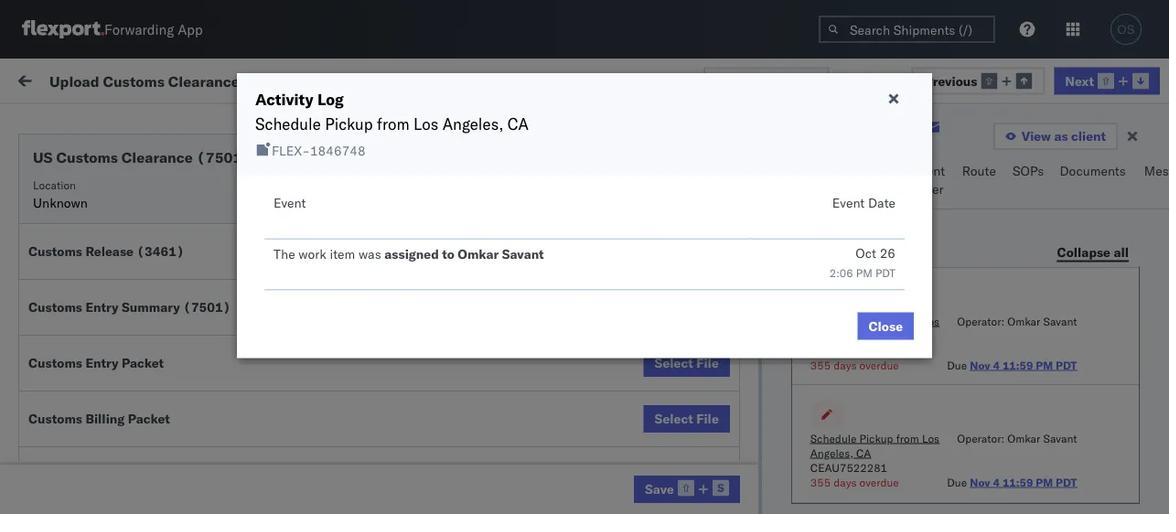 Task type: locate. For each thing, give the bounding box(es) containing it.
355 days overdue for ceau7522281
[[811, 475, 899, 489]]

26
[[880, 245, 896, 261]]

upload for upload customs clearance documents
[[42, 173, 84, 189]]

select file for customs entry packet
[[655, 355, 719, 371]]

11:59 for 1st schedule pickup from los angeles, ca link from the top
[[295, 264, 330, 280]]

0 vertical spatial clearance
[[168, 72, 240, 90]]

3 4, from the top
[[416, 345, 428, 361]]

containe button
[[1118, 138, 1170, 171]]

1 select file from the top
[[655, 355, 719, 371]]

customs up the customs billing packet
[[28, 355, 82, 371]]

1 horizontal spatial activity
[[472, 73, 516, 89]]

2 overdue from the top
[[860, 475, 899, 489]]

4, for schedule delivery appointment link for 2nd "schedule delivery appointment" button
[[416, 345, 428, 361]]

progress
[[285, 113, 331, 127]]

1 vertical spatial 355 days overdue
[[811, 475, 899, 489]]

2 vertical spatial clearance
[[142, 173, 200, 189]]

angeles,
[[443, 114, 504, 134], [196, 254, 247, 270], [196, 294, 247, 310], [811, 329, 854, 343], [196, 375, 247, 391], [196, 415, 247, 431], [811, 446, 854, 460]]

schedule pickup from los angeles, ca up customs entry summary (7501)
[[42, 254, 247, 288]]

(7501) for us customs clearance (7501)
[[197, 148, 251, 167]]

7 resize handle column header from the left
[[1096, 142, 1118, 514]]

savant for ceau7522281
[[1044, 432, 1078, 445]]

clearance
[[168, 72, 240, 90], [122, 148, 193, 167], [142, 173, 200, 189]]

flex
[[981, 150, 1002, 163]]

omkar for hlxu8034992
[[1008, 314, 1041, 328]]

0 vertical spatial delivery
[[100, 223, 147, 239]]

1 vertical spatial schedule delivery appointment
[[42, 344, 225, 360]]

0 vertical spatial overdue
[[860, 358, 899, 372]]

overdue down hlxu8034992
[[860, 358, 899, 372]]

entry for summary
[[86, 299, 119, 315]]

customs left billing
[[28, 411, 82, 427]]

1 days from the top
[[834, 358, 857, 372]]

upload customs clearance documents link
[[42, 173, 260, 209]]

documents down workitem
[[42, 192, 108, 208]]

1 horizontal spatial summary
[[791, 163, 846, 179]]

flex-1846748 button
[[981, 259, 1109, 285], [981, 259, 1109, 285], [981, 300, 1109, 325], [981, 300, 1109, 325], [981, 340, 1109, 366], [981, 340, 1109, 366], [981, 380, 1109, 406], [981, 380, 1109, 406]]

work for the
[[299, 246, 327, 262]]

upload customs clearance documents
[[42, 173, 200, 208]]

0 vertical spatial days
[[834, 358, 857, 372]]

0 horizontal spatial documents
[[42, 192, 108, 208]]

4
[[994, 358, 1000, 372], [994, 475, 1000, 489]]

- right demo
[[798, 184, 806, 200]]

customs down by:
[[56, 148, 118, 167]]

ca up ceau7522281
[[857, 446, 872, 460]]

0 horizontal spatial log
[[317, 89, 344, 109]]

1 vertical spatial omkar
[[1008, 314, 1041, 328]]

5 resize handle column header from the left
[[767, 142, 789, 514]]

2 entry from the top
[[86, 355, 119, 371]]

schedule pickup from los angeles, ca up hlxu8034992
[[811, 314, 940, 343]]

1 horizontal spatial log
[[519, 73, 540, 89]]

oct 26 2:06 pm pdt
[[830, 245, 896, 280]]

1 vertical spatial select file
[[655, 411, 719, 427]]

snoozed
[[379, 113, 421, 127]]

2022
[[441, 184, 472, 200], [431, 224, 463, 240], [431, 264, 463, 280], [431, 345, 463, 361], [431, 385, 463, 401]]

activity log
[[472, 73, 540, 89], [255, 89, 344, 109]]

summary down (3461)
[[122, 299, 180, 315]]

ca down customs release (3461)
[[42, 272, 59, 288]]

event for event
[[274, 195, 306, 211]]

1 vertical spatial select
[[655, 411, 694, 427]]

2 vertical spatial delivery
[[100, 464, 147, 481]]

packet down customs entry summary (7501)
[[122, 355, 164, 371]]

2 delivery from the top
[[100, 344, 147, 360]]

1 horizontal spatial work
[[864, 163, 896, 179]]

work up by:
[[52, 66, 100, 92]]

fcl for first "schedule delivery appointment" button
[[601, 224, 624, 240]]

collapse all button
[[1047, 239, 1140, 266]]

2 vertical spatial documents
[[42, 192, 108, 208]]

upload up by:
[[49, 72, 99, 90]]

customs up ready
[[103, 72, 165, 90]]

2 operator: omkar savant from the top
[[958, 432, 1078, 445]]

1 vertical spatial (7501)
[[183, 299, 231, 315]]

0 vertical spatial appointment
[[150, 223, 225, 239]]

packet for customs entry packet
[[122, 355, 164, 371]]

1 vertical spatial overdue
[[860, 475, 899, 489]]

select file
[[655, 355, 719, 371], [655, 411, 719, 427]]

0 vertical spatial pdt
[[876, 266, 896, 280]]

2 ocean fcl from the top
[[560, 224, 624, 240]]

0 vertical spatial due nov 4 11:59 pm pdt
[[948, 358, 1078, 372]]

2 flex-1889466 from the top
[[1010, 465, 1105, 481]]

due nov 4 11:59 pm pdt for ceau7522281
[[948, 475, 1078, 489]]

import work button
[[147, 59, 238, 100]]

760 at risk
[[336, 71, 399, 87]]

clearance for upload customs clearance documents copy workspace link
[[168, 72, 240, 90]]

2 vertical spatial savant
[[1044, 432, 1078, 445]]

3 ocean fcl from the top
[[560, 345, 624, 361]]

0 vertical spatial schedule delivery appointment
[[42, 223, 225, 239]]

select for customs billing packet
[[655, 411, 694, 427]]

activity down message (0)
[[255, 89, 314, 109]]

1 vertical spatial schedule delivery appointment button
[[42, 343, 225, 363]]

schedule pickup from los angeles, ca link down customs entry packet
[[42, 414, 260, 451]]

days down ceau7522281
[[834, 475, 857, 489]]

close
[[869, 318, 903, 334]]

2 select file button from the top
[[644, 405, 730, 433]]

12:00
[[295, 184, 330, 200]]

1 4, from the top
[[416, 224, 428, 240]]

ready for work, blocked, in progress
[[139, 113, 331, 127]]

1 due nov 4 11:59 pm pdt from the top
[[948, 358, 1078, 372]]

1 vertical spatial due
[[948, 358, 968, 372]]

1889466
[[1050, 425, 1105, 441], [1050, 465, 1105, 481]]

activity log down (0) in the left of the page
[[255, 89, 344, 109]]

205
[[420, 71, 444, 87]]

1 appointment from the top
[[150, 223, 225, 239]]

ca up customs entry packet
[[42, 313, 59, 329]]

deadline
[[295, 150, 339, 163]]

schedule delivery appointment up release
[[42, 223, 225, 239]]

pdt, for upload customs clearance documents button
[[358, 184, 387, 200]]

select file button for customs billing packet
[[644, 405, 730, 433]]

0 vertical spatial summary
[[791, 163, 846, 179]]

2 select file from the top
[[655, 411, 719, 427]]

11:59 for first "schedule delivery appointment" button's schedule delivery appointment link
[[295, 224, 330, 240]]

1 vertical spatial due nov 4 11:59 pm pdt
[[948, 475, 1078, 489]]

(7501) down ready for work, blocked, in progress
[[197, 148, 251, 167]]

ocean fcl
[[560, 184, 624, 200], [560, 224, 624, 240], [560, 345, 624, 361], [560, 385, 624, 401]]

3 ceau7 from the top
[[1128, 344, 1170, 360]]

from
[[377, 114, 410, 134], [142, 254, 169, 270], [142, 294, 169, 310], [897, 314, 920, 328], [142, 375, 169, 391], [142, 415, 169, 431], [897, 432, 920, 445]]

2 appointment from the top
[[150, 344, 225, 360]]

am
[[334, 184, 355, 200]]

entry
[[86, 299, 119, 315], [86, 355, 119, 371]]

1 vertical spatial schedule delivery appointment link
[[42, 343, 225, 361]]

2 fcl from the top
[[601, 224, 624, 240]]

2 days from the top
[[834, 475, 857, 489]]

overdue for hlxu8034992
[[860, 358, 899, 372]]

0 vertical spatial select file
[[655, 355, 719, 371]]

0 vertical spatial (7501)
[[197, 148, 251, 167]]

container(s)
[[264, 178, 332, 192]]

3 fcl from the top
[[601, 345, 624, 361]]

0 vertical spatial nov 4 11:59 pm pdt button
[[970, 358, 1078, 372]]

1 horizontal spatial work
[[299, 246, 327, 262]]

risk
[[378, 71, 399, 87]]

mess
[[1145, 163, 1170, 179]]

work up date
[[864, 163, 896, 179]]

schedule delivery appointment button down customs entry summary (7501)
[[42, 343, 225, 363]]

0 vertical spatial packet
[[122, 355, 164, 371]]

(7501) down (3461)
[[183, 299, 231, 315]]

client
[[1072, 128, 1107, 144]]

file exception
[[858, 71, 943, 87], [732, 73, 818, 89]]

2 schedule delivery appointment link from the top
[[42, 343, 225, 361]]

Search Shipments (/) text field
[[819, 16, 996, 43]]

0 vertical spatial entry
[[86, 299, 119, 315]]

schedule pickup from los angeles, ca link up billing
[[42, 374, 260, 410]]

1 schedule pickup from los angeles, ca link from the top
[[42, 253, 260, 290]]

customs down workitem button
[[87, 173, 138, 189]]

2 nov 4 11:59 pm pdt button from the top
[[970, 475, 1078, 489]]

customs entry packet
[[28, 355, 164, 371]]

1 overdue from the top
[[860, 358, 899, 372]]

0 vertical spatial operator: omkar savant
[[958, 314, 1078, 328]]

0 vertical spatial upload
[[49, 72, 99, 90]]

fcl for upload customs clearance documents button
[[601, 184, 624, 200]]

1 entry from the top
[[86, 299, 119, 315]]

1 vertical spatial upload
[[42, 173, 84, 189]]

activity log right on
[[472, 73, 540, 89]]

summary inside button
[[791, 163, 846, 179]]

view
[[1022, 128, 1052, 144]]

1 horizontal spatial event
[[833, 195, 865, 211]]

760
[[336, 71, 360, 87]]

schedule pickup from los angeles, ca up ceau7522281
[[811, 432, 940, 460]]

clearance inside upload customs clearance documents
[[142, 173, 200, 189]]

mess button
[[1137, 155, 1170, 209]]

at
[[363, 71, 375, 87]]

hlxu8034992
[[811, 344, 888, 357]]

summary button
[[784, 155, 857, 209]]

documents inside "button"
[[1060, 163, 1126, 179]]

1 355 days overdue from the top
[[811, 358, 899, 372]]

0 vertical spatial work
[[199, 71, 231, 87]]

work right the
[[299, 246, 327, 262]]

upload inside upload customs clearance documents
[[42, 173, 84, 189]]

1 vertical spatial operator:
[[958, 432, 1005, 445]]

2 355 from the top
[[811, 475, 831, 489]]

1 operator: omkar savant from the top
[[958, 314, 1078, 328]]

due nov 4 11:59 pm pdt for hlxu8034992
[[948, 358, 1078, 372]]

operator: omkar savant for hlxu8034992
[[958, 314, 1078, 328]]

documents for upload customs clearance documents copy workspace link
[[243, 72, 323, 90]]

1 1889466 from the top
[[1050, 425, 1105, 441]]

track
[[465, 71, 495, 87]]

1 nov 4 11:59 pm pdt button from the top
[[970, 358, 1078, 372]]

clearance up upload customs clearance documents link at left
[[122, 148, 193, 167]]

2 event from the left
[[833, 195, 865, 211]]

0 vertical spatial schedule delivery appointment link
[[42, 222, 225, 240]]

1 event from the left
[[274, 195, 306, 211]]

- left event date at the right of page
[[806, 184, 814, 200]]

1 select from the top
[[655, 355, 694, 371]]

1 vertical spatial work
[[864, 163, 896, 179]]

1 fcl from the top
[[601, 184, 624, 200]]

batch action button
[[1039, 65, 1159, 93]]

clearance up work,
[[168, 72, 240, 90]]

0 vertical spatial work
[[52, 66, 100, 92]]

0 vertical spatial savant
[[502, 246, 544, 262]]

customs down unknown at the top of the page
[[28, 243, 82, 259]]

6 resize handle column header from the left
[[950, 142, 972, 514]]

--
[[798, 184, 814, 200]]

1 vertical spatial delivery
[[100, 344, 147, 360]]

1 vertical spatial 355
[[811, 475, 831, 489]]

1 vertical spatial nov 4 11:59 pm pdt button
[[970, 475, 1078, 489]]

ca up the customs billing packet
[[42, 393, 59, 409]]

work right import
[[199, 71, 231, 87]]

1 select file button from the top
[[644, 350, 730, 377]]

documents down 'client'
[[1060, 163, 1126, 179]]

sops
[[1013, 163, 1045, 179]]

1 vertical spatial flex-1889466
[[1010, 465, 1105, 481]]

nov
[[594, 73, 618, 89], [389, 224, 413, 240], [389, 264, 413, 280], [389, 345, 413, 361], [970, 358, 991, 372], [389, 385, 413, 401], [970, 475, 991, 489]]

schedule delivery appointment link down customs entry summary (7501)
[[42, 343, 225, 361]]

documents for upload customs clearance documents
[[42, 192, 108, 208]]

1 flex-1889466 from the top
[[1010, 425, 1105, 441]]

event
[[274, 195, 306, 211], [833, 195, 865, 211]]

the
[[274, 246, 295, 262]]

summary up --
[[791, 163, 846, 179]]

schedule delivery appointment button up release
[[42, 222, 225, 242]]

1 operator: from the top
[[958, 314, 1005, 328]]

2 vertical spatial appointment
[[150, 464, 225, 481]]

entry down customs release (3461)
[[86, 299, 119, 315]]

0 horizontal spatial event
[[274, 195, 306, 211]]

1 vertical spatial lhuu7
[[1128, 465, 1170, 481]]

aug
[[390, 184, 414, 200]]

2 vertical spatial omkar
[[1008, 432, 1041, 445]]

flexport. image
[[22, 20, 104, 38]]

log inside button
[[519, 73, 540, 89]]

view as client
[[1022, 128, 1107, 144]]

2 1889466 from the top
[[1050, 465, 1105, 481]]

schedule pickup from los angeles, ca down (3461)
[[42, 294, 247, 329]]

2 4 from the top
[[994, 475, 1000, 489]]

1 horizontal spatial documents
[[243, 72, 323, 90]]

entry for packet
[[86, 355, 119, 371]]

0 vertical spatial schedule delivery appointment button
[[42, 222, 225, 242]]

snoozed : no
[[379, 113, 444, 127]]

355 down ceau7522281
[[811, 475, 831, 489]]

2 4, from the top
[[416, 264, 428, 280]]

1 schedule delivery appointment link from the top
[[42, 222, 225, 240]]

355 days overdue
[[811, 358, 899, 372], [811, 475, 899, 489]]

2:06
[[830, 266, 854, 280]]

1 vertical spatial packet
[[128, 411, 170, 427]]

delivery up release
[[100, 223, 147, 239]]

schedule pickup from los angeles, ca link down (3461)
[[42, 293, 260, 330]]

1 vertical spatial select file button
[[644, 405, 730, 433]]

delivery down billing
[[100, 464, 147, 481]]

ocean fcl for 2nd "schedule delivery appointment" button
[[560, 345, 624, 361]]

2 355 days overdue from the top
[[811, 475, 899, 489]]

1 vertical spatial operator: omkar savant
[[958, 432, 1078, 445]]

operator: for hlxu8034992
[[958, 314, 1005, 328]]

ocean
[[560, 184, 598, 200], [560, 224, 598, 240], [719, 224, 756, 240], [838, 224, 875, 240], [838, 264, 875, 280], [838, 304, 875, 320], [560, 345, 598, 361], [719, 345, 756, 361], [838, 345, 875, 361], [560, 385, 598, 401], [719, 385, 756, 401], [838, 385, 875, 401], [719, 425, 756, 441], [838, 425, 875, 441], [719, 465, 756, 481], [838, 465, 875, 481]]

4 ocean fcl from the top
[[560, 385, 624, 401]]

ready
[[139, 113, 172, 127]]

summary
[[791, 163, 846, 179], [122, 299, 180, 315]]

0 vertical spatial 355 days overdue
[[811, 358, 899, 372]]

select
[[655, 355, 694, 371], [655, 411, 694, 427]]

los
[[414, 114, 439, 134], [173, 254, 193, 270], [173, 294, 193, 310], [922, 314, 940, 328], [173, 375, 193, 391], [173, 415, 193, 431], [922, 432, 940, 445]]

nov 4 11:59 pm pdt button
[[970, 358, 1078, 372], [970, 475, 1078, 489]]

view as client button
[[994, 123, 1118, 150]]

activity right on
[[472, 73, 516, 89]]

0 vertical spatial 4
[[994, 358, 1000, 372]]

client
[[911, 163, 946, 179]]

overdue down ceau7522281
[[860, 475, 899, 489]]

the work item was assigned to omkar savant
[[274, 246, 544, 262]]

entry up the customs billing packet
[[86, 355, 119, 371]]

2 vertical spatial pdt
[[1056, 475, 1078, 489]]

0 vertical spatial select
[[655, 355, 694, 371]]

nov 4 11:59 pm pdt button for ceau7522281
[[970, 475, 1078, 489]]

schedule delivery appointment down customs entry summary (7501)
[[42, 344, 225, 360]]

3 delivery from the top
[[100, 464, 147, 481]]

upload up unknown at the top of the page
[[42, 173, 84, 189]]

355 down hlxu8034992
[[811, 358, 831, 372]]

schedule pickup from los angeles, ca
[[255, 114, 529, 134], [42, 254, 247, 288], [42, 294, 247, 329], [811, 314, 940, 343], [42, 375, 247, 409], [42, 415, 247, 449], [811, 432, 940, 460]]

days down hlxu8034992
[[834, 358, 857, 372]]

0 vertical spatial 355
[[811, 358, 831, 372]]

packet
[[122, 355, 164, 371], [128, 411, 170, 427]]

schedule delivery appointment link up release
[[42, 222, 225, 240]]

2 select from the top
[[655, 411, 694, 427]]

0 vertical spatial 1889466
[[1050, 425, 1105, 441]]

2 vertical spatial schedule delivery appointment
[[42, 464, 225, 481]]

pm inside oct 26 2:06 pm pdt
[[857, 266, 873, 280]]

2 vertical spatial due
[[948, 475, 968, 489]]

1 vertical spatial 4
[[994, 475, 1000, 489]]

due nov 4 11:59 pm pdt
[[948, 358, 1078, 372], [948, 475, 1078, 489]]

test
[[760, 224, 784, 240], [879, 224, 903, 240], [879, 264, 903, 280], [879, 304, 903, 320], [760, 345, 784, 361], [879, 345, 903, 361], [760, 385, 784, 401], [879, 385, 903, 401], [760, 425, 784, 441], [879, 425, 903, 441], [760, 465, 784, 481], [879, 465, 903, 481]]

documents up in on the left
[[243, 72, 323, 90]]

packet for customs billing packet
[[128, 411, 170, 427]]

0 horizontal spatial work
[[199, 71, 231, 87]]

1 4 from the top
[[994, 358, 1000, 372]]

documents inside upload customs clearance documents
[[42, 192, 108, 208]]

2 operator: from the top
[[958, 432, 1005, 445]]

lhuu7
[[1128, 425, 1170, 441], [1128, 465, 1170, 481]]

0 vertical spatial lhuu7
[[1128, 425, 1170, 441]]

containe
[[1128, 142, 1170, 171]]

355 days overdue for hlxu8034992
[[811, 358, 899, 372]]

schedule delivery appointment down billing
[[42, 464, 225, 481]]

0 vertical spatial omkar
[[458, 246, 499, 262]]

app
[[178, 21, 203, 38]]

0 vertical spatial flex-1889466
[[1010, 425, 1105, 441]]

schedule
[[255, 114, 321, 134], [42, 223, 96, 239], [42, 254, 96, 270], [42, 294, 96, 310], [811, 314, 857, 328], [42, 344, 96, 360], [42, 375, 96, 391], [42, 415, 96, 431], [811, 432, 857, 445], [42, 464, 96, 481]]

4 4, from the top
[[416, 385, 428, 401]]

2 11:59 pm pdt, nov 4, 2022 from the top
[[295, 264, 463, 280]]

event left date
[[833, 195, 865, 211]]

355 days overdue down ceau7522281
[[811, 475, 899, 489]]

0 vertical spatial documents
[[243, 72, 323, 90]]

1 vertical spatial pdt
[[1056, 358, 1078, 372]]

documents
[[243, 72, 323, 90], [1060, 163, 1126, 179], [42, 192, 108, 208]]

4,
[[416, 224, 428, 240], [416, 264, 428, 280], [416, 345, 428, 361], [416, 385, 428, 401]]

1 ocean fcl from the top
[[560, 184, 624, 200]]

1 vertical spatial summary
[[122, 299, 180, 315]]

delivery down customs entry summary (7501)
[[100, 344, 147, 360]]

clearance for upload customs clearance documents
[[142, 173, 200, 189]]

batch action
[[1068, 71, 1147, 87]]

1 vertical spatial entry
[[86, 355, 119, 371]]

work inside button
[[864, 163, 896, 179]]

client order
[[911, 163, 946, 197]]

1 vertical spatial work
[[299, 246, 327, 262]]

2 horizontal spatial documents
[[1060, 163, 1126, 179]]

1 vertical spatial savant
[[1044, 314, 1078, 328]]

1 vertical spatial documents
[[1060, 163, 1126, 179]]

clearance down us customs clearance (7501)
[[142, 173, 200, 189]]

1 355 from the top
[[811, 358, 831, 372]]

operator:
[[958, 314, 1005, 328], [958, 432, 1005, 445]]

operator: for ceau7522281
[[958, 432, 1005, 445]]

0 vertical spatial select file button
[[644, 350, 730, 377]]

1 vertical spatial days
[[834, 475, 857, 489]]

8 resize handle column header from the left
[[1137, 142, 1159, 514]]

previous
[[925, 73, 978, 89]]

3 resize handle column header from the left
[[529, 142, 551, 514]]

11:59 for 2nd schedule pickup from los angeles, ca link from the bottom of the page
[[295, 385, 330, 401]]

1 horizontal spatial activity log
[[472, 73, 540, 89]]

route button
[[955, 155, 1006, 209]]

pdt, for 2nd "schedule delivery appointment" button
[[357, 345, 386, 361]]

1 vertical spatial clearance
[[122, 148, 193, 167]]

resize handle column header
[[262, 142, 284, 514], [465, 142, 487, 514], [529, 142, 551, 514], [648, 142, 670, 514], [767, 142, 789, 514], [950, 142, 972, 514], [1096, 142, 1118, 514], [1137, 142, 1159, 514]]

schedule pickup from los angeles, ca link up customs entry summary (7501)
[[42, 253, 260, 290]]

schedule delivery appointment link for 2nd "schedule delivery appointment" button
[[42, 343, 225, 361]]

1 horizontal spatial exception
[[883, 71, 943, 87]]

0 horizontal spatial activity log
[[255, 89, 344, 109]]

flexport demo consignee
[[679, 184, 829, 200]]

event down container(s)
[[274, 195, 306, 211]]

upload customs clearance documents copy workspace link
[[49, 72, 453, 90]]

355 days overdue down hlxu8034992
[[811, 358, 899, 372]]

log down copy
[[317, 89, 344, 109]]

log right 'track'
[[519, 73, 540, 89]]

0 horizontal spatial work
[[52, 66, 100, 92]]

save
[[645, 481, 674, 497]]

packet right billing
[[128, 411, 170, 427]]

2 due nov 4 11:59 pm pdt from the top
[[948, 475, 1078, 489]]

bosch ocean test
[[679, 224, 784, 240], [798, 224, 903, 240], [798, 264, 903, 280], [798, 304, 903, 320], [679, 345, 784, 361], [798, 345, 903, 361], [679, 385, 784, 401], [798, 385, 903, 401], [679, 425, 784, 441], [798, 425, 903, 441], [679, 465, 784, 481], [798, 465, 903, 481]]

0 vertical spatial operator:
[[958, 314, 1005, 328]]

1 vertical spatial appointment
[[150, 344, 225, 360]]

1 vertical spatial 1889466
[[1050, 465, 1105, 481]]



Task type: vqa. For each thing, say whether or not it's contained in the screenshot.
Hbl
yes



Task type: describe. For each thing, give the bounding box(es) containing it.
4 resize handle column header from the left
[[648, 142, 670, 514]]

activity log button
[[472, 70, 540, 92]]

2 schedule pickup from los angeles, ca link from the top
[[42, 293, 260, 330]]

select file for customs billing packet
[[655, 411, 719, 427]]

4 ceau7 from the top
[[1128, 384, 1170, 400]]

3 schedule delivery appointment from the top
[[42, 464, 225, 481]]

blocked,
[[224, 113, 270, 127]]

overdue for ceau7522281
[[860, 475, 899, 489]]

assigned
[[385, 246, 439, 262]]

workitem
[[20, 150, 68, 163]]

1 11:59 pm pdt, nov 4, 2022 from the top
[[295, 224, 463, 240]]

0 horizontal spatial file exception
[[732, 73, 818, 89]]

forwarding app link
[[22, 20, 203, 38]]

activity inside activity log button
[[472, 73, 516, 89]]

pdt for ceau7522281
[[1056, 475, 1078, 489]]

4, for first "schedule delivery appointment" button's schedule delivery appointment link
[[416, 224, 428, 240]]

savant for hlxu8034992
[[1044, 314, 1078, 328]]

2 resize handle column header from the left
[[465, 142, 487, 514]]

upload customs clearance documents button
[[42, 173, 260, 211]]

pdt, for first "schedule delivery appointment" button
[[357, 224, 386, 240]]

pdt for hlxu8034992
[[1056, 358, 1078, 372]]

us
[[33, 148, 53, 167]]

was
[[359, 246, 381, 262]]

work inside button
[[199, 71, 231, 87]]

previous button
[[912, 67, 1046, 95]]

work,
[[192, 113, 221, 127]]

workspace
[[361, 73, 425, 89]]

id
[[1005, 150, 1016, 163]]

1 ceau7 from the top
[[1128, 264, 1170, 280]]

batch
[[1068, 71, 1104, 87]]

filtered
[[18, 112, 63, 128]]

my work
[[18, 66, 100, 92]]

(7501) for customs entry summary (7501)
[[183, 299, 231, 315]]

close button
[[858, 313, 914, 340]]

appointment for 2nd "schedule delivery appointment" button
[[150, 344, 225, 360]]

ca down activity log button
[[508, 114, 529, 134]]

next button
[[1055, 67, 1161, 95]]

workitem button
[[11, 146, 265, 164]]

customs inside upload customs clearance documents
[[87, 173, 138, 189]]

(0)
[[297, 71, 320, 87]]

0 horizontal spatial exception
[[758, 73, 818, 89]]

3 appointment from the top
[[150, 464, 225, 481]]

select file button for customs entry packet
[[644, 350, 730, 377]]

1 schedule delivery appointment button from the top
[[42, 222, 225, 242]]

11:59 for schedule delivery appointment link for 2nd "schedule delivery appointment" button
[[295, 345, 330, 361]]

days for ceau7522281
[[834, 475, 857, 489]]

next
[[1066, 73, 1095, 89]]

work button
[[857, 155, 904, 209]]

collapse
[[1058, 244, 1111, 260]]

item
[[330, 246, 355, 262]]

2 ceau7 from the top
[[1128, 304, 1170, 320]]

355 for ceau7522281
[[811, 475, 831, 489]]

save button
[[634, 476, 740, 503]]

customs entry summary (7501)
[[28, 299, 231, 315]]

release
[[86, 243, 134, 259]]

upload for upload customs clearance documents copy workspace link
[[49, 72, 99, 90]]

schedule pickup from los angeles, ca down customs entry packet
[[42, 415, 247, 449]]

1 schedule delivery appointment from the top
[[42, 223, 225, 239]]

days for hlxu8034992
[[834, 358, 857, 372]]

link
[[428, 73, 453, 89]]

select for customs entry packet
[[655, 355, 694, 371]]

import
[[154, 71, 196, 87]]

number(s)
[[519, 178, 578, 192]]

1 resize handle column header from the left
[[262, 142, 284, 514]]

due for hlxu8034992
[[948, 358, 968, 372]]

operator: omkar savant for ceau7522281
[[958, 432, 1078, 445]]

2 schedule delivery appointment from the top
[[42, 344, 225, 360]]

omkar for ceau7522281
[[1008, 432, 1041, 445]]

due for ceau7522281
[[948, 475, 968, 489]]

4 11:59 pm pdt, nov 4, 2022 from the top
[[295, 385, 463, 401]]

ca up hlxu8034992
[[857, 329, 872, 343]]

Search Work text field
[[555, 65, 754, 93]]

schedule pickup from los angeles, ca up billing
[[42, 375, 247, 409]]

import work
[[154, 71, 231, 87]]

route
[[963, 163, 997, 179]]

appointment for first "schedule delivery appointment" button
[[150, 223, 225, 239]]

message
[[245, 71, 297, 87]]

4 schedule pickup from los angeles, ca link from the top
[[42, 414, 260, 451]]

1 delivery from the top
[[100, 223, 147, 239]]

for
[[174, 113, 189, 127]]

consignee
[[768, 184, 829, 200]]

to
[[442, 246, 455, 262]]

forwarding
[[104, 21, 174, 38]]

fcl for 2nd "schedule delivery appointment" button
[[601, 345, 624, 361]]

message (0)
[[245, 71, 320, 87]]

documents button
[[1053, 155, 1137, 209]]

os
[[1118, 22, 1136, 36]]

customs release (3461)
[[28, 243, 184, 259]]

unknown
[[33, 195, 88, 211]]

event for event date
[[833, 195, 865, 211]]

ceau7522281
[[811, 461, 888, 475]]

deadline button
[[286, 146, 469, 164]]

actions
[[1101, 150, 1139, 163]]

sops button
[[1006, 155, 1053, 209]]

flex id
[[981, 150, 1016, 163]]

schedule pickup from los angeles, ca up deadline 'button'
[[255, 114, 529, 134]]

2 schedule delivery appointment button from the top
[[42, 343, 225, 363]]

pdt inside oct 26 2:06 pm pdt
[[876, 266, 896, 280]]

my
[[18, 66, 47, 92]]

billing
[[86, 411, 125, 427]]

work for my
[[52, 66, 100, 92]]

12:00 am pdt, aug 19, 2022
[[295, 184, 472, 200]]

copy workspace link button
[[328, 73, 453, 89]]

filtered by:
[[18, 112, 84, 128]]

demo
[[730, 184, 764, 200]]

ca down the customs billing packet
[[42, 433, 59, 449]]

0 horizontal spatial summary
[[122, 299, 180, 315]]

action
[[1107, 71, 1147, 87]]

collapse all
[[1058, 244, 1129, 260]]

3 11:59 pm pdt, nov 4, 2022 from the top
[[295, 345, 463, 361]]

clearance for us customs clearance (7501)
[[122, 148, 193, 167]]

date
[[869, 195, 896, 211]]

ocean fcl for upload customs clearance documents button
[[560, 184, 624, 200]]

hbl
[[495, 178, 516, 192]]

2 - from the left
[[806, 184, 814, 200]]

1 lhuu7 from the top
[[1128, 425, 1170, 441]]

due nov 8, 11:00 pm
[[567, 73, 695, 89]]

(3461)
[[137, 243, 184, 259]]

flexport
[[679, 184, 727, 200]]

4 fcl from the top
[[601, 385, 624, 401]]

4, for 1st schedule pickup from los angeles, ca link from the top
[[416, 264, 428, 280]]

customs up customs entry packet
[[28, 299, 82, 315]]

order
[[911, 181, 944, 197]]

355 for hlxu8034992
[[811, 358, 831, 372]]

4 for hlxu8034992
[[994, 358, 1000, 372]]

1 - from the left
[[798, 184, 806, 200]]

hbl number(s)
[[495, 178, 578, 192]]

11:00
[[636, 73, 672, 89]]

0 vertical spatial due
[[567, 73, 590, 89]]

1 horizontal spatial file exception
[[858, 71, 943, 87]]

4 for ceau7522281
[[994, 475, 1000, 489]]

us customs clearance (7501)
[[33, 148, 251, 167]]

ocean fcl for first "schedule delivery appointment" button
[[560, 224, 624, 240]]

3 schedule pickup from los angeles, ca link from the top
[[42, 374, 260, 410]]

forwarding app
[[104, 21, 203, 38]]

as
[[1055, 128, 1069, 144]]

4, for 2nd schedule pickup from los angeles, ca link from the bottom of the page
[[416, 385, 428, 401]]

19,
[[417, 184, 437, 200]]

schedule delivery appointment link for first "schedule delivery appointment" button
[[42, 222, 225, 240]]

:
[[421, 113, 425, 127]]

os button
[[1106, 8, 1148, 50]]

205 on track
[[420, 71, 495, 87]]

2 lhuu7 from the top
[[1128, 465, 1170, 481]]

nov 4 11:59 pm pdt button for hlxu8034992
[[970, 358, 1078, 372]]

0 horizontal spatial activity
[[255, 89, 314, 109]]



